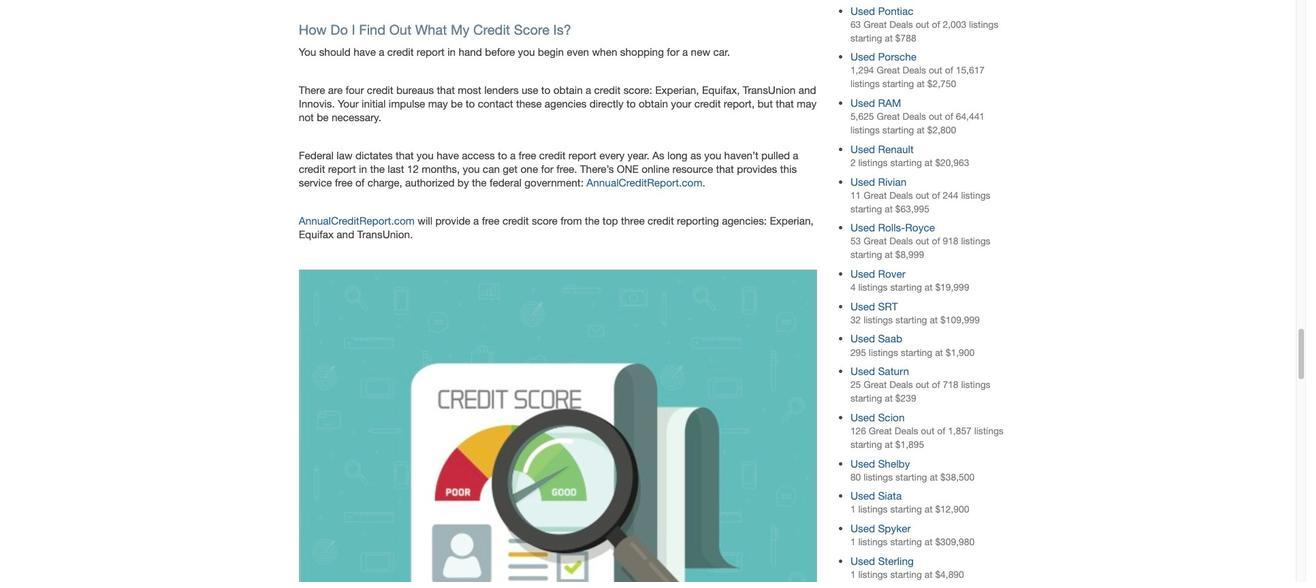 Task type: describe. For each thing, give the bounding box(es) containing it.
four
[[346, 84, 364, 96]]

used shelby link
[[851, 458, 910, 470]]

used for used rivian
[[851, 175, 875, 188]]

you
[[299, 45, 316, 58]]

$1,900
[[946, 347, 975, 358]]

use
[[522, 84, 538, 96]]

that right but in the right top of the page
[[776, 97, 794, 110]]

this
[[780, 163, 797, 175]]

shopping
[[620, 45, 664, 58]]

used for used srt 32 listings starting at $109,999
[[851, 300, 875, 313]]

year.
[[628, 149, 650, 162]]

listings inside used saab 295 listings starting at $1,900
[[869, 347, 899, 358]]

reporting
[[677, 215, 719, 227]]

credit down equifax, on the right of page
[[695, 97, 721, 110]]

used renault link
[[851, 143, 914, 155]]

equifax
[[299, 228, 334, 241]]

2 vertical spatial report
[[328, 163, 356, 175]]

you should have a credit report in hand before you begin even when shopping for a new car.
[[299, 45, 730, 58]]

that left most
[[437, 84, 455, 96]]

credit up the free.
[[539, 149, 566, 162]]

used for used rover 4 listings starting at $19,999
[[851, 268, 875, 280]]

0 vertical spatial be
[[451, 97, 463, 110]]

rover
[[878, 268, 906, 280]]

listings inside used sterling 1 listings starting at $4,890
[[859, 569, 888, 580]]

rolls-
[[878, 222, 906, 234]]

0 horizontal spatial the
[[370, 163, 385, 175]]

$4,890
[[936, 569, 964, 580]]

$2,800
[[928, 125, 957, 136]]

by
[[458, 177, 469, 189]]

25
[[851, 380, 861, 390]]

of for used scion
[[938, 426, 946, 437]]

from
[[561, 215, 582, 227]]

listings inside 5,625 great deals out of 64,441 listings starting at
[[851, 125, 880, 136]]

12
[[407, 163, 419, 175]]

53 great deals out of 918 listings starting at
[[851, 236, 991, 260]]

impulse
[[389, 97, 425, 110]]

a left new
[[683, 45, 688, 58]]

used sterling link
[[851, 555, 914, 567]]

have inside 'federal law dictates that you have access to a free credit report every year. as long as you haven't pulled a credit report in the last 12 months, you can get one for free. there's one online resource that provides this service free of charge, authorized by the federal government:'
[[437, 149, 459, 162]]

necessary.
[[332, 111, 381, 123]]

resource
[[673, 163, 713, 175]]

out for used porsche
[[929, 65, 943, 76]]

starting inside "used shelby 80 listings starting at $38,500"
[[896, 472, 928, 483]]

918
[[943, 236, 959, 247]]

starting inside 11 great deals out of 244 listings starting at
[[851, 203, 882, 214]]

used pontiac link
[[851, 5, 914, 17]]

1 for used sterling
[[851, 569, 856, 580]]

$788
[[896, 32, 917, 43]]

$12,900
[[936, 504, 970, 515]]

0 horizontal spatial annualcreditreport.com link
[[299, 215, 415, 227]]

federal
[[490, 177, 522, 189]]

will provide a free credit score from the top three credit reporting agencies: experian, equifax and transunion.
[[299, 215, 814, 241]]

credit down out at the top of page
[[387, 45, 414, 58]]

long
[[668, 149, 688, 162]]

a inside there are four credit bureaus that most lenders use to obtain a credit score: experian, equifax, transunion and innovis. your initial impulse may be to contact these agencies directly to obtain your credit report, but that may not be necessary.
[[586, 84, 592, 96]]

annualcreditreport.com for annualcreditreport.com
[[299, 215, 415, 227]]

used rover 4 listings starting at $19,999
[[851, 268, 970, 293]]

at inside 1,294 great deals out of 15,617 listings starting at
[[917, 79, 925, 90]]

listings inside "used shelby 80 listings starting at $38,500"
[[864, 472, 893, 483]]

a down the find
[[379, 45, 385, 58]]

listings inside 1,294 great deals out of 15,617 listings starting at
[[851, 79, 880, 90]]

at inside used renault 2 listings starting at $20,963
[[925, 157, 933, 168]]

you right as
[[705, 149, 722, 162]]

begin
[[538, 45, 564, 58]]

out
[[389, 22, 412, 37]]

used for used shelby 80 listings starting at $38,500
[[851, 458, 875, 470]]

new
[[691, 45, 711, 58]]

0 vertical spatial free
[[519, 149, 536, 162]]

126 great deals out of 1,857 listings starting at
[[851, 426, 1004, 450]]

listings inside 11 great deals out of 244 listings starting at
[[961, 190, 991, 201]]

used for used sterling 1 listings starting at $4,890
[[851, 555, 875, 567]]

11 great deals out of 244 listings starting at
[[851, 190, 991, 214]]

when
[[592, 45, 618, 58]]

hand
[[459, 45, 482, 58]]

$63,995
[[896, 203, 930, 214]]

used rover link
[[851, 268, 906, 280]]

great for rivian
[[864, 190, 887, 201]]

at inside "used shelby 80 listings starting at $38,500"
[[930, 472, 938, 483]]

even
[[567, 45, 589, 58]]

listings inside used siata 1 listings starting at $12,900
[[859, 504, 888, 515]]

charge,
[[368, 177, 402, 189]]

you down score
[[518, 45, 535, 58]]

free.
[[557, 163, 577, 175]]

srt
[[878, 300, 898, 313]]

$38,500
[[941, 472, 975, 483]]

deals for scion
[[895, 426, 919, 437]]

used for used scion
[[851, 411, 875, 424]]

credit left score
[[503, 215, 529, 227]]

used sterling 1 listings starting at $4,890
[[851, 555, 964, 580]]

for inside 'federal law dictates that you have access to a free credit report every year. as long as you haven't pulled a credit report in the last 12 months, you can get one for free. there's one online resource that provides this service free of charge, authorized by the federal government:'
[[541, 163, 554, 175]]

there
[[299, 84, 325, 96]]

.
[[703, 177, 706, 189]]

at inside used srt 32 listings starting at $109,999
[[930, 315, 938, 325]]

how
[[299, 22, 327, 37]]

that down 'haven't'
[[716, 163, 734, 175]]

to down score:
[[627, 97, 636, 110]]

do
[[331, 22, 348, 37]]

out for used ram
[[929, 111, 943, 122]]

top
[[603, 215, 618, 227]]

credit up initial
[[367, 84, 393, 96]]

your
[[338, 97, 359, 110]]

starting inside used saab 295 listings starting at $1,900
[[901, 347, 933, 358]]

government:
[[525, 177, 584, 189]]

bureaus
[[396, 84, 434, 96]]

at inside 63 great deals out of 2,003 listings starting at
[[885, 32, 893, 43]]

credit right 'three'
[[648, 215, 674, 227]]

at inside used sterling 1 listings starting at $4,890
[[925, 569, 933, 580]]

rivian
[[878, 175, 907, 188]]

0 vertical spatial annualcreditreport.com link
[[587, 177, 703, 189]]

listings inside used rover 4 listings starting at $19,999
[[859, 282, 888, 293]]

of for used ram
[[945, 111, 954, 122]]

2 may from the left
[[797, 97, 817, 110]]

at inside used spyker 1 listings starting at $309,980
[[925, 537, 933, 548]]

used scion link
[[851, 411, 905, 424]]

every
[[600, 149, 625, 162]]

deals for ram
[[903, 111, 927, 122]]

$8,999
[[896, 250, 925, 260]]

before
[[485, 45, 515, 58]]

1,294 great deals out of 15,617 listings starting at
[[851, 65, 985, 90]]

used for used saturn
[[851, 365, 875, 378]]

at inside 5,625 great deals out of 64,441 listings starting at
[[917, 125, 925, 136]]

not
[[299, 111, 314, 123]]

saab
[[878, 333, 903, 345]]

$2,750
[[928, 79, 957, 90]]

credit score meaning image
[[299, 269, 818, 582]]

royce
[[906, 222, 935, 234]]

experian, inside there are four credit bureaus that most lenders use to obtain a credit score: experian, equifax, transunion and innovis. your initial impulse may be to contact these agencies directly to obtain your credit report, but that may not be necessary.
[[655, 84, 699, 96]]

used saab 295 listings starting at $1,900
[[851, 333, 975, 358]]

free inside will provide a free credit score from the top three credit reporting agencies: experian, equifax and transunion.
[[482, 215, 500, 227]]

1 vertical spatial the
[[472, 177, 487, 189]]

renault
[[878, 143, 914, 155]]

sterling
[[878, 555, 914, 567]]

is?
[[553, 22, 571, 37]]

what
[[415, 22, 447, 37]]

718
[[943, 380, 959, 390]]

agencies
[[545, 97, 587, 110]]

1,294
[[851, 65, 874, 76]]

one
[[617, 163, 639, 175]]

1 vertical spatial report
[[569, 149, 597, 162]]

used saab link
[[851, 333, 903, 345]]

a up get
[[510, 149, 516, 162]]

transunion
[[743, 84, 796, 96]]

find
[[359, 22, 386, 37]]

deals for porsche
[[903, 65, 927, 76]]

listings inside 126 great deals out of 1,857 listings starting at
[[975, 426, 1004, 437]]

1 vertical spatial obtain
[[639, 97, 668, 110]]

ram
[[878, 97, 902, 109]]

of for used saturn
[[932, 380, 941, 390]]

but
[[758, 97, 773, 110]]

$19,999
[[936, 282, 970, 293]]



Task type: vqa. For each thing, say whether or not it's contained in the screenshot.
60 mo
no



Task type: locate. For each thing, give the bounding box(es) containing it.
there are four credit bureaus that most lenders use to obtain a credit score: experian, equifax, transunion and innovis. your initial impulse may be to contact these agencies directly to obtain your credit report, but that may not be necessary.
[[299, 84, 817, 123]]

used up 4
[[851, 268, 875, 280]]

$239
[[896, 393, 917, 404]]

that
[[437, 84, 455, 96], [776, 97, 794, 110], [396, 149, 414, 162], [716, 163, 734, 175]]

1 horizontal spatial and
[[799, 84, 817, 96]]

obtain down score:
[[639, 97, 668, 110]]

great down ram
[[877, 111, 900, 122]]

at inside 11 great deals out of 244 listings starting at
[[885, 203, 893, 214]]

at left $109,999
[[930, 315, 938, 325]]

2 horizontal spatial free
[[519, 149, 536, 162]]

used spyker link
[[851, 523, 911, 535]]

2 vertical spatial the
[[585, 215, 600, 227]]

deals up the $1,895
[[895, 426, 919, 437]]

15,617
[[956, 65, 985, 76]]

out inside 126 great deals out of 1,857 listings starting at
[[921, 426, 935, 437]]

1 down used siata link
[[851, 504, 856, 515]]

2,003
[[943, 19, 967, 30]]

in left hand
[[448, 45, 456, 58]]

starting inside used renault 2 listings starting at $20,963
[[891, 157, 922, 168]]

1 horizontal spatial free
[[482, 215, 500, 227]]

of inside 53 great deals out of 918 listings starting at
[[932, 236, 941, 247]]

used left spyker
[[851, 523, 875, 535]]

at up shelby
[[885, 439, 893, 450]]

1 horizontal spatial experian,
[[770, 215, 814, 227]]

deals inside 63 great deals out of 2,003 listings starting at
[[890, 19, 913, 30]]

months,
[[422, 163, 460, 175]]

used left the sterling
[[851, 555, 875, 567]]

9 used from the top
[[851, 333, 875, 345]]

great down used scion
[[869, 426, 892, 437]]

1 down used spyker link
[[851, 537, 856, 548]]

of up $2,750
[[945, 65, 954, 76]]

0 vertical spatial obtain
[[554, 84, 583, 96]]

3 used from the top
[[851, 97, 875, 109]]

starting down the sterling
[[891, 569, 922, 580]]

of inside 'federal law dictates that you have access to a free credit report every year. as long as you haven't pulled a credit report in the last 12 months, you can get one for free. there's one online resource that provides this service free of charge, authorized by the federal government:'
[[356, 177, 365, 189]]

have
[[354, 45, 376, 58], [437, 149, 459, 162]]

53
[[851, 236, 861, 247]]

can
[[483, 163, 500, 175]]

used srt 32 listings starting at $109,999
[[851, 300, 980, 325]]

report up there's
[[569, 149, 597, 162]]

of inside 126 great deals out of 1,857 listings starting at
[[938, 426, 946, 437]]

free down law
[[335, 177, 353, 189]]

starting inside used srt 32 listings starting at $109,999
[[896, 315, 928, 325]]

1 may from the left
[[428, 97, 448, 110]]

used rivian link
[[851, 175, 907, 188]]

used inside used saab 295 listings starting at $1,900
[[851, 333, 875, 345]]

0 vertical spatial annualcreditreport.com
[[587, 177, 703, 189]]

64,441
[[956, 111, 985, 122]]

of for used porsche
[[945, 65, 954, 76]]

$1,895
[[896, 439, 925, 450]]

2 1 from the top
[[851, 537, 856, 548]]

may right but in the right top of the page
[[797, 97, 817, 110]]

of inside 5,625 great deals out of 64,441 listings starting at
[[945, 111, 954, 122]]

three
[[621, 215, 645, 227]]

starting down 126
[[851, 439, 882, 450]]

starting inside used rover 4 listings starting at $19,999
[[891, 282, 922, 293]]

5,625 great deals out of 64,441 listings starting at
[[851, 111, 985, 136]]

deals inside 53 great deals out of 918 listings starting at
[[890, 236, 913, 247]]

2 used from the top
[[851, 51, 875, 63]]

great for porsche
[[877, 65, 900, 76]]

to down most
[[466, 97, 475, 110]]

great down used rivian
[[864, 190, 887, 201]]

used up 5,625 at the right of the page
[[851, 97, 875, 109]]

used for used spyker 1 listings starting at $309,980
[[851, 523, 875, 535]]

126
[[851, 426, 867, 437]]

my
[[451, 22, 470, 37]]

of inside 1,294 great deals out of 15,617 listings starting at
[[945, 65, 954, 76]]

used up 32
[[851, 300, 875, 313]]

1 1 from the top
[[851, 504, 856, 515]]

listings down 5,625 at the right of the page
[[851, 125, 880, 136]]

used pontiac
[[851, 5, 914, 17]]

11
[[851, 190, 861, 201]]

starting inside 63 great deals out of 2,003 listings starting at
[[851, 32, 882, 43]]

authorized
[[405, 177, 455, 189]]

a inside will provide a free credit score from the top three credit reporting agencies: experian, equifax and transunion.
[[474, 215, 479, 227]]

2 vertical spatial free
[[482, 215, 500, 227]]

credit up directly
[[594, 84, 621, 96]]

used inside used siata 1 listings starting at $12,900
[[851, 490, 875, 502]]

0 vertical spatial the
[[370, 163, 385, 175]]

listings inside used spyker 1 listings starting at $309,980
[[859, 537, 888, 548]]

great for ram
[[877, 111, 900, 122]]

1 inside used spyker 1 listings starting at $309,980
[[851, 537, 856, 548]]

at inside 53 great deals out of 918 listings starting at
[[885, 250, 893, 260]]

deals inside '25 great deals out of 718 listings starting at'
[[890, 380, 913, 390]]

listings inside '25 great deals out of 718 listings starting at'
[[961, 380, 991, 390]]

used saturn
[[851, 365, 909, 378]]

used for used porsche
[[851, 51, 875, 63]]

provides
[[737, 163, 777, 175]]

6 used from the top
[[851, 222, 875, 234]]

11 used from the top
[[851, 411, 875, 424]]

deals for saturn
[[890, 380, 913, 390]]

14 used from the top
[[851, 523, 875, 535]]

agencies:
[[722, 215, 767, 227]]

contact
[[478, 97, 513, 110]]

listings down used siata link
[[859, 504, 888, 515]]

1 vertical spatial be
[[317, 111, 329, 123]]

0 horizontal spatial experian,
[[655, 84, 699, 96]]

of inside 11 great deals out of 244 listings starting at
[[932, 190, 941, 201]]

7 used from the top
[[851, 268, 875, 280]]

of for used rivian
[[932, 190, 941, 201]]

3 1 from the top
[[851, 569, 856, 580]]

1 horizontal spatial have
[[437, 149, 459, 162]]

starting inside 5,625 great deals out of 64,441 listings starting at
[[883, 125, 914, 136]]

as
[[653, 149, 665, 162]]

0 horizontal spatial obtain
[[554, 84, 583, 96]]

used up 53
[[851, 222, 875, 234]]

1 inside used siata 1 listings starting at $12,900
[[851, 504, 856, 515]]

starting down shelby
[[896, 472, 928, 483]]

starting
[[851, 32, 882, 43], [883, 79, 914, 90], [883, 125, 914, 136], [891, 157, 922, 168], [851, 203, 882, 214], [851, 250, 882, 260], [891, 282, 922, 293], [896, 315, 928, 325], [901, 347, 933, 358], [851, 393, 882, 404], [851, 439, 882, 450], [896, 472, 928, 483], [891, 504, 922, 515], [891, 537, 922, 548], [891, 569, 922, 580]]

these
[[516, 97, 542, 110]]

annualcreditreport.com for annualcreditreport.com .
[[587, 177, 703, 189]]

1 vertical spatial have
[[437, 149, 459, 162]]

deals for rolls-
[[890, 236, 913, 247]]

used inside used srt 32 listings starting at $109,999
[[851, 300, 875, 313]]

the
[[370, 163, 385, 175], [472, 177, 487, 189], [585, 215, 600, 227]]

13 used from the top
[[851, 490, 875, 502]]

at left $20,963
[[925, 157, 933, 168]]

you up 12
[[417, 149, 434, 162]]

out inside 5,625 great deals out of 64,441 listings starting at
[[929, 111, 943, 122]]

used up "11" on the top
[[851, 175, 875, 188]]

1 horizontal spatial the
[[472, 177, 487, 189]]

deals down the rivian
[[890, 190, 913, 201]]

out inside '25 great deals out of 718 listings starting at'
[[916, 380, 930, 390]]

out for used pontiac
[[916, 19, 930, 30]]

have up months,
[[437, 149, 459, 162]]

and inside will provide a free credit score from the top three credit reporting agencies: experian, equifax and transunion.
[[337, 228, 354, 241]]

0 horizontal spatial be
[[317, 111, 329, 123]]

0 horizontal spatial report
[[328, 163, 356, 175]]

1 vertical spatial and
[[337, 228, 354, 241]]

1 horizontal spatial obtain
[[639, 97, 668, 110]]

used up 2
[[851, 143, 875, 155]]

at inside used saab 295 listings starting at $1,900
[[935, 347, 943, 358]]

0 vertical spatial and
[[799, 84, 817, 96]]

starting down 53
[[851, 250, 882, 260]]

1 horizontal spatial annualcreditreport.com link
[[587, 177, 703, 189]]

used siata link
[[851, 490, 902, 502]]

0 horizontal spatial and
[[337, 228, 354, 241]]

of up $2,800
[[945, 111, 954, 122]]

used saturn link
[[851, 365, 909, 378]]

0 vertical spatial report
[[417, 45, 445, 58]]

of inside 63 great deals out of 2,003 listings starting at
[[932, 19, 941, 30]]

service
[[299, 177, 332, 189]]

1 vertical spatial for
[[541, 163, 554, 175]]

great inside 53 great deals out of 918 listings starting at
[[864, 236, 887, 247]]

annualcreditreport.com up transunion.
[[299, 215, 415, 227]]

free up 'one'
[[519, 149, 536, 162]]

starting inside 1,294 great deals out of 15,617 listings starting at
[[883, 79, 914, 90]]

used for used renault 2 listings starting at $20,963
[[851, 143, 875, 155]]

to right use
[[541, 84, 551, 96]]

great for rolls-
[[864, 236, 887, 247]]

0 horizontal spatial annualcreditreport.com
[[299, 215, 415, 227]]

pulled
[[762, 149, 790, 162]]

great down used saturn link
[[864, 380, 887, 390]]

be down most
[[451, 97, 463, 110]]

a up directly
[[586, 84, 592, 96]]

1,857
[[948, 426, 972, 437]]

starting down 25
[[851, 393, 882, 404]]

great inside 126 great deals out of 1,857 listings starting at
[[869, 426, 892, 437]]

at inside 126 great deals out of 1,857 listings starting at
[[885, 439, 893, 450]]

the inside will provide a free credit score from the top three credit reporting agencies: experian, equifax and transunion.
[[585, 215, 600, 227]]

annualcreditreport.com down online
[[587, 177, 703, 189]]

great for scion
[[869, 426, 892, 437]]

most
[[458, 84, 482, 96]]

the down dictates
[[370, 163, 385, 175]]

at left $4,890
[[925, 569, 933, 580]]

great inside 1,294 great deals out of 15,617 listings starting at
[[877, 65, 900, 76]]

1 vertical spatial free
[[335, 177, 353, 189]]

out for used scion
[[921, 426, 935, 437]]

and inside there are four credit bureaus that most lenders use to obtain a credit score: experian, equifax, transunion and innovis. your initial impulse may be to contact these agencies directly to obtain your credit report, but that may not be necessary.
[[799, 84, 817, 96]]

great down used pontiac
[[864, 19, 887, 30]]

at inside '25 great deals out of 718 listings starting at'
[[885, 393, 893, 404]]

0 vertical spatial have
[[354, 45, 376, 58]]

used shelby 80 listings starting at $38,500
[[851, 458, 975, 483]]

out up $2,800
[[929, 111, 943, 122]]

great inside 11 great deals out of 244 listings starting at
[[864, 190, 887, 201]]

1 vertical spatial annualcreditreport.com
[[299, 215, 415, 227]]

at left $2,800
[[917, 125, 925, 136]]

starting inside used siata 1 listings starting at $12,900
[[891, 504, 922, 515]]

listings down used spyker link
[[859, 537, 888, 548]]

siata
[[878, 490, 902, 502]]

of inside '25 great deals out of 718 listings starting at'
[[932, 380, 941, 390]]

12 used from the top
[[851, 458, 875, 470]]

deals up $788
[[890, 19, 913, 30]]

equifax,
[[702, 84, 740, 96]]

porsche
[[878, 51, 917, 63]]

out inside 63 great deals out of 2,003 listings starting at
[[916, 19, 930, 30]]

used for used siata 1 listings starting at $12,900
[[851, 490, 875, 502]]

annualcreditreport.com link up transunion.
[[299, 215, 415, 227]]

2 vertical spatial 1
[[851, 569, 856, 580]]

1 horizontal spatial report
[[417, 45, 445, 58]]

2
[[851, 157, 856, 168]]

out up '$239' at the bottom right of the page
[[916, 380, 930, 390]]

at left $2,750
[[917, 79, 925, 90]]

1 horizontal spatial in
[[448, 45, 456, 58]]

online
[[642, 163, 670, 175]]

report down law
[[328, 163, 356, 175]]

directly
[[590, 97, 624, 110]]

great right 53
[[864, 236, 887, 247]]

dictates
[[356, 149, 393, 162]]

out for used saturn
[[916, 380, 930, 390]]

score
[[514, 22, 550, 37]]

0 horizontal spatial may
[[428, 97, 448, 110]]

0 vertical spatial experian,
[[655, 84, 699, 96]]

deals for rivian
[[890, 190, 913, 201]]

be
[[451, 97, 463, 110], [317, 111, 329, 123]]

listings inside used renault 2 listings starting at $20,963
[[859, 157, 888, 168]]

at up rover
[[885, 250, 893, 260]]

for up government:
[[541, 163, 554, 175]]

0 vertical spatial in
[[448, 45, 456, 58]]

starting inside used sterling 1 listings starting at $4,890
[[891, 569, 922, 580]]

deals inside 1,294 great deals out of 15,617 listings starting at
[[903, 65, 927, 76]]

starting inside '25 great deals out of 718 listings starting at'
[[851, 393, 882, 404]]

to inside 'federal law dictates that you have access to a free credit report every year. as long as you haven't pulled a credit report in the last 12 months, you can get one for free. there's one online resource that provides this service free of charge, authorized by the federal government:'
[[498, 149, 507, 162]]

1 down used sterling link
[[851, 569, 856, 580]]

at inside used rover 4 listings starting at $19,999
[[925, 282, 933, 293]]

used inside used renault 2 listings starting at $20,963
[[851, 143, 875, 155]]

of left 718
[[932, 380, 941, 390]]

deals for pontiac
[[890, 19, 913, 30]]

used for used rolls-royce
[[851, 222, 875, 234]]

listings inside 53 great deals out of 918 listings starting at
[[961, 236, 991, 247]]

starting inside 126 great deals out of 1,857 listings starting at
[[851, 439, 882, 450]]

1 for used siata
[[851, 504, 856, 515]]

0 horizontal spatial for
[[541, 163, 554, 175]]

you
[[518, 45, 535, 58], [417, 149, 434, 162], [705, 149, 722, 162], [463, 163, 480, 175]]

obtain up "agencies"
[[554, 84, 583, 96]]

5 used from the top
[[851, 175, 875, 188]]

listings down the used renault link
[[859, 157, 888, 168]]

experian, inside will provide a free credit score from the top three credit reporting agencies: experian, equifax and transunion.
[[770, 215, 814, 227]]

out inside 11 great deals out of 244 listings starting at
[[916, 190, 930, 201]]

that up 12
[[396, 149, 414, 162]]

1 for used spyker
[[851, 537, 856, 548]]

listings right 244
[[961, 190, 991, 201]]

in inside 'federal law dictates that you have access to a free credit report every year. as long as you haven't pulled a credit report in the last 12 months, you can get one for free. there's one online resource that provides this service free of charge, authorized by the federal government:'
[[359, 163, 367, 175]]

used ram
[[851, 97, 902, 109]]

out for used rivian
[[916, 190, 930, 201]]

0 horizontal spatial have
[[354, 45, 376, 58]]

1 vertical spatial annualcreditreport.com link
[[299, 215, 415, 227]]

used for used saab 295 listings starting at $1,900
[[851, 333, 875, 345]]

deals up renault
[[903, 111, 927, 122]]

starting down "11" on the top
[[851, 203, 882, 214]]

listings down saab
[[869, 347, 899, 358]]

63
[[851, 19, 861, 30]]

and right equifax
[[337, 228, 354, 241]]

as
[[691, 149, 702, 162]]

deals inside 126 great deals out of 1,857 listings starting at
[[895, 426, 919, 437]]

1 vertical spatial in
[[359, 163, 367, 175]]

starting up used saab 295 listings starting at $1,900
[[896, 315, 928, 325]]

great inside 5,625 great deals out of 64,441 listings starting at
[[877, 111, 900, 122]]

0 horizontal spatial free
[[335, 177, 353, 189]]

deals inside 11 great deals out of 244 listings starting at
[[890, 190, 913, 201]]

you down access
[[463, 163, 480, 175]]

listings inside used srt 32 listings starting at $109,999
[[864, 315, 893, 325]]

shelby
[[878, 458, 910, 470]]

starting down 63
[[851, 32, 882, 43]]

15 used from the top
[[851, 555, 875, 567]]

listings down used srt link on the right of the page
[[864, 315, 893, 325]]

listings inside 63 great deals out of 2,003 listings starting at
[[969, 19, 999, 30]]

out inside 1,294 great deals out of 15,617 listings starting at
[[929, 65, 943, 76]]

listings down used sterling link
[[859, 569, 888, 580]]

great down used porsche link
[[877, 65, 900, 76]]

credit up service
[[299, 163, 325, 175]]

1 horizontal spatial for
[[667, 45, 680, 58]]

0 vertical spatial 1
[[851, 504, 856, 515]]

listings
[[969, 19, 999, 30], [851, 79, 880, 90], [851, 125, 880, 136], [859, 157, 888, 168], [961, 190, 991, 201], [961, 236, 991, 247], [859, 282, 888, 293], [864, 315, 893, 325], [869, 347, 899, 358], [961, 380, 991, 390], [975, 426, 1004, 437], [864, 472, 893, 483], [859, 504, 888, 515], [859, 537, 888, 548], [859, 569, 888, 580]]

at
[[885, 32, 893, 43], [917, 79, 925, 90], [917, 125, 925, 136], [925, 157, 933, 168], [885, 203, 893, 214], [885, 250, 893, 260], [925, 282, 933, 293], [930, 315, 938, 325], [935, 347, 943, 358], [885, 393, 893, 404], [885, 439, 893, 450], [930, 472, 938, 483], [925, 504, 933, 515], [925, 537, 933, 548], [925, 569, 933, 580]]

great for pontiac
[[864, 19, 887, 30]]

starting down rover
[[891, 282, 922, 293]]

starting inside 53 great deals out of 918 listings starting at
[[851, 250, 882, 260]]

used for used ram
[[851, 97, 875, 109]]

great inside 63 great deals out of 2,003 listings starting at
[[864, 19, 887, 30]]

0 horizontal spatial in
[[359, 163, 367, 175]]

1 vertical spatial 1
[[851, 537, 856, 548]]

listings down used shelby 'link'
[[864, 472, 893, 483]]

1 horizontal spatial annualcreditreport.com
[[587, 177, 703, 189]]

credit
[[473, 22, 510, 37]]

used porsche
[[851, 51, 917, 63]]

deals inside 5,625 great deals out of 64,441 listings starting at
[[903, 111, 927, 122]]

of left 2,003
[[932, 19, 941, 30]]

at inside used siata 1 listings starting at $12,900
[[925, 504, 933, 515]]

1 horizontal spatial be
[[451, 97, 463, 110]]

used inside "used shelby 80 listings starting at $38,500"
[[851, 458, 875, 470]]

4 used from the top
[[851, 143, 875, 155]]

of for used pontiac
[[932, 19, 941, 30]]

used for used pontiac
[[851, 5, 875, 17]]

1 used from the top
[[851, 5, 875, 17]]

used inside used rover 4 listings starting at $19,999
[[851, 268, 875, 280]]

at left $788
[[885, 32, 893, 43]]

law
[[337, 149, 353, 162]]

great inside '25 great deals out of 718 listings starting at'
[[864, 380, 887, 390]]

used up 126
[[851, 411, 875, 424]]

used inside used spyker 1 listings starting at $309,980
[[851, 523, 875, 535]]

of for used rolls-royce
[[932, 236, 941, 247]]

2 horizontal spatial report
[[569, 149, 597, 162]]

great for saturn
[[864, 380, 887, 390]]

out up $63,995
[[916, 190, 930, 201]]

a up this
[[793, 149, 799, 162]]

used ram link
[[851, 97, 902, 109]]

to
[[541, 84, 551, 96], [466, 97, 475, 110], [627, 97, 636, 110], [498, 149, 507, 162]]

out for used rolls-royce
[[916, 236, 930, 247]]

a right provide on the left of page
[[474, 215, 479, 227]]

there's
[[580, 163, 614, 175]]

starting down siata
[[891, 504, 922, 515]]

experian, right the agencies:
[[770, 215, 814, 227]]

1 inside used sterling 1 listings starting at $4,890
[[851, 569, 856, 580]]

out inside 53 great deals out of 918 listings starting at
[[916, 236, 930, 247]]

starting inside used spyker 1 listings starting at $309,980
[[891, 537, 922, 548]]

used inside used sterling 1 listings starting at $4,890
[[851, 555, 875, 567]]

0 vertical spatial for
[[667, 45, 680, 58]]

2 horizontal spatial the
[[585, 215, 600, 227]]

1 horizontal spatial may
[[797, 97, 817, 110]]

haven't
[[725, 149, 759, 162]]

used rolls-royce link
[[851, 222, 935, 234]]

used spyker 1 listings starting at $309,980
[[851, 523, 975, 548]]

1 vertical spatial experian,
[[770, 215, 814, 227]]

lenders
[[484, 84, 519, 96]]

a
[[379, 45, 385, 58], [683, 45, 688, 58], [586, 84, 592, 96], [510, 149, 516, 162], [793, 149, 799, 162], [474, 215, 479, 227]]

out down royce
[[916, 236, 930, 247]]

starting down renault
[[891, 157, 922, 168]]

at left $1,900 at the right
[[935, 347, 943, 358]]

244
[[943, 190, 959, 201]]

score
[[532, 215, 558, 227]]

10 used from the top
[[851, 365, 875, 378]]

8 used from the top
[[851, 300, 875, 313]]

295
[[851, 347, 867, 358]]

how do i find out what my credit score is?
[[299, 22, 571, 37]]

out up $2,750
[[929, 65, 943, 76]]

at left $12,900
[[925, 504, 933, 515]]

80
[[851, 472, 861, 483]]

5,625
[[851, 111, 874, 122]]

listings right 2,003
[[969, 19, 999, 30]]

at left '$239' at the bottom right of the page
[[885, 393, 893, 404]]



